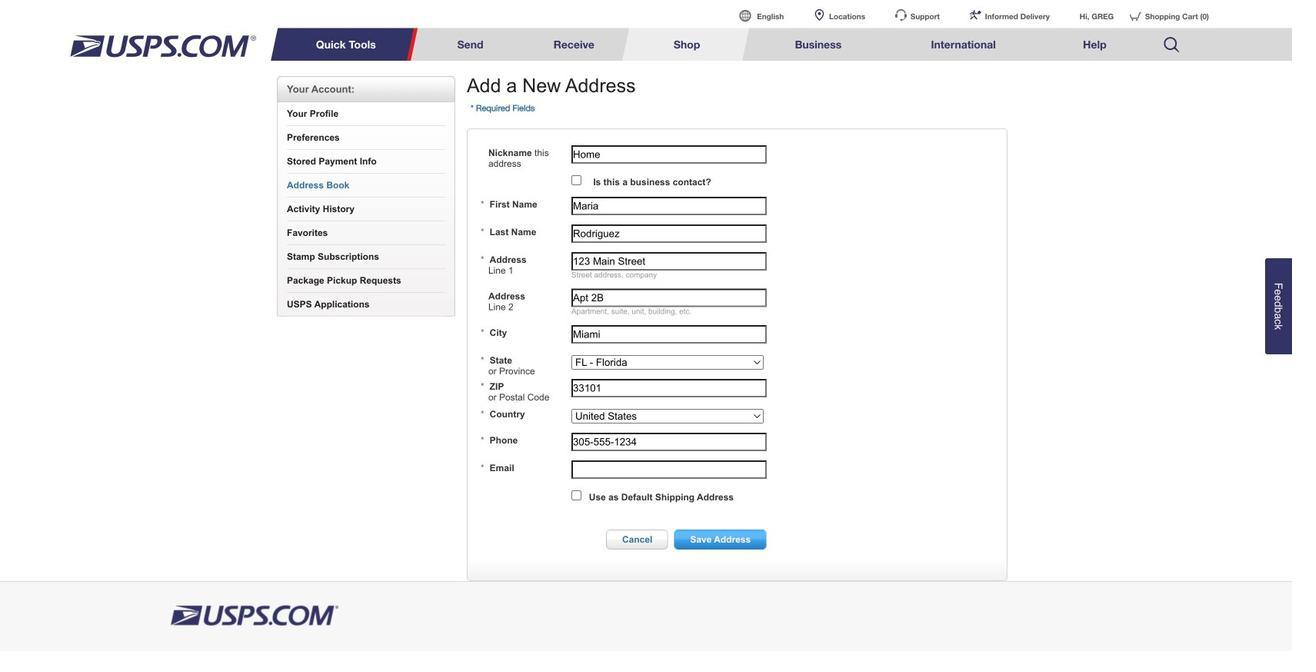 Task type: vqa. For each thing, say whether or not it's contained in the screenshot.
Image of USPS.com logo.
yes



Task type: locate. For each thing, give the bounding box(es) containing it.
None checkbox
[[572, 491, 582, 501]]

None text field
[[572, 146, 767, 164], [572, 197, 767, 216], [572, 253, 767, 271], [572, 289, 767, 308], [572, 326, 767, 344], [572, 146, 767, 164], [572, 197, 767, 216], [572, 253, 767, 271], [572, 289, 767, 308], [572, 326, 767, 344]]

None text field
[[572, 225, 767, 243], [572, 379, 767, 398], [572, 433, 767, 452], [572, 461, 767, 479], [572, 225, 767, 243], [572, 379, 767, 398], [572, 433, 767, 452], [572, 461, 767, 479]]

menu bar
[[279, 28, 1202, 61]]

image of usps.com logo. image
[[69, 35, 256, 57]]

None checkbox
[[572, 176, 582, 186]]



